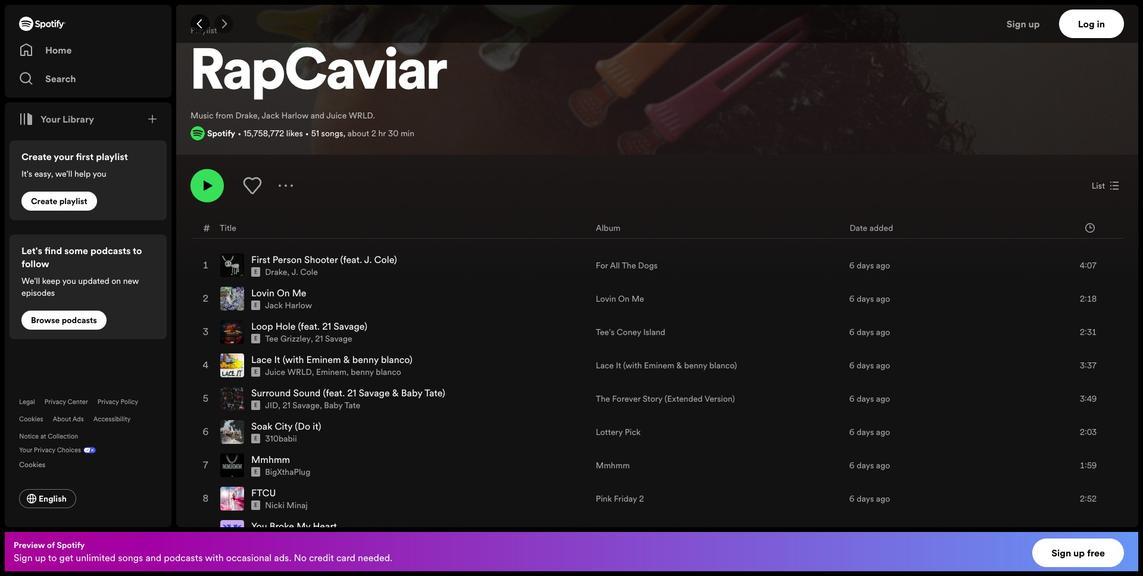 Task type: describe. For each thing, give the bounding box(es) containing it.
0 horizontal spatial savage
[[293, 400, 320, 412]]

sound
[[293, 387, 321, 400]]

notice at collection
[[19, 432, 78, 441]]

sign for sign up
[[1007, 17, 1027, 30]]

your privacy choices button
[[19, 446, 81, 455]]

find
[[45, 244, 62, 257]]

benny for lace it (with eminem & benny blanco)
[[684, 360, 707, 372]]

some
[[64, 244, 88, 257]]

nicki minaj
[[265, 500, 308, 512]]

free
[[1087, 547, 1105, 560]]

soak
[[251, 420, 273, 433]]

lace for lace it (with eminem & benny blanco) e
[[251, 353, 272, 366]]

drake
[[265, 266, 287, 278]]

4:07 cell
[[1042, 250, 1114, 282]]

blanco) for lace it (with eminem & benny blanco) e
[[381, 353, 413, 366]]

it's
[[21, 168, 32, 180]]

you broke my heart
[[251, 520, 337, 533]]

notice
[[19, 432, 39, 441]]

baby inside surround sound (feat. 21 savage & baby tate) e
[[401, 387, 422, 400]]

privacy center
[[45, 398, 88, 407]]

date added
[[850, 222, 893, 234]]

(with for lace it (with eminem & benny blanco)
[[623, 360, 642, 372]]

6 days ago for loop hole (feat. 21 savage)
[[850, 326, 890, 338]]

6 days ago for lovin on me
[[850, 293, 890, 305]]

# column header
[[203, 217, 210, 238]]

ago for lovin on me
[[876, 293, 890, 305]]

occasional
[[226, 551, 272, 565]]

browse
[[31, 314, 60, 326]]

grizzley
[[280, 333, 311, 345]]

benny for lace it (with eminem & benny blanco) e
[[352, 353, 379, 366]]

0 vertical spatial jack
[[262, 110, 279, 122]]

21 savage link for hole
[[315, 333, 352, 345]]

0 vertical spatial 2
[[371, 128, 376, 139]]

it for lace it (with eminem & benny blanco) e
[[274, 353, 280, 366]]

eminem for lace it (with eminem & benny blanco) e
[[306, 353, 341, 366]]

2:52
[[1080, 493, 1097, 505]]

e inside lovin on me e
[[254, 302, 257, 309]]

tee's coney island
[[596, 326, 666, 338]]

first person shooter (feat. j. cole) e
[[251, 253, 397, 276]]

blanco
[[376, 366, 401, 378]]

drake , j. cole
[[265, 266, 318, 278]]

2 inside 'rapcaviar' 'grid'
[[639, 493, 644, 505]]

follow
[[21, 257, 49, 270]]

2:03
[[1080, 427, 1097, 438]]

needed.
[[358, 551, 393, 565]]

6 for lovin on me
[[850, 293, 855, 305]]

lottery
[[596, 427, 623, 438]]

easy,
[[34, 168, 53, 180]]

tate
[[345, 400, 360, 412]]

create for your
[[21, 150, 52, 163]]

surround sound (feat. 21 savage & baby tate) e
[[251, 387, 445, 409]]

lottery pick link
[[596, 427, 641, 438]]

2 cookies from the top
[[19, 460, 45, 470]]

0 vertical spatial and
[[311, 110, 325, 122]]

harlow inside lovin on me cell
[[285, 300, 312, 312]]

1 horizontal spatial lace it (with eminem & benny blanco) link
[[596, 360, 737, 372]]

21 for grizzley
[[315, 333, 323, 345]]

e inside soak city (do it) e
[[254, 435, 257, 443]]

podcasts inside let's find some podcasts to follow we'll keep you updated on new episodes
[[90, 244, 131, 257]]

choices
[[57, 446, 81, 455]]

first person shooter (feat. j. cole) link
[[251, 253, 397, 266]]

log in
[[1078, 17, 1105, 30]]

, inside first person shooter (feat. j. cole) cell
[[287, 266, 290, 278]]

help
[[74, 168, 91, 180]]

about
[[348, 128, 369, 139]]

30
[[388, 128, 399, 139]]

collection
[[48, 432, 78, 441]]

ads.
[[274, 551, 291, 565]]

0 horizontal spatial baby
[[324, 400, 343, 412]]

spotify image
[[19, 17, 66, 31]]

lace it (with eminem & benny blanco) e
[[251, 353, 413, 376]]

(with for lace it (with eminem & benny blanco) e
[[283, 353, 304, 366]]

21 right the jid link
[[283, 400, 290, 412]]

wrld
[[288, 366, 312, 378]]

dogs for for all the dogs
[[638, 260, 658, 272]]

about
[[53, 415, 71, 424]]

bigxthaplug link
[[265, 466, 310, 478]]

explicit element for ftcu
[[251, 501, 260, 510]]

juice wrld , eminem , benny blanco
[[265, 366, 401, 378]]

browse podcasts
[[31, 314, 97, 326]]

6 days ago for surround sound (feat. 21 savage & baby tate)
[[850, 393, 890, 405]]

juice wrld link
[[265, 366, 312, 378]]

0 vertical spatial harlow
[[282, 110, 309, 122]]

0 horizontal spatial j.
[[292, 266, 298, 278]]

explicit element for lace it (with eminem & benny blanco)
[[251, 368, 260, 377]]

lottery pick
[[596, 427, 641, 438]]

mmhmm for mmhmm
[[596, 460, 630, 472]]

explicit element for lovin on me
[[251, 301, 260, 310]]

your for your privacy choices
[[19, 446, 32, 455]]

baby tate link
[[324, 400, 360, 412]]

broke
[[270, 520, 294, 533]]

0 horizontal spatial lace it (with eminem & benny blanco) link
[[251, 353, 413, 366]]

go forward image
[[219, 19, 229, 29]]

ago for soak city (do it)
[[876, 427, 890, 438]]

6 days ago for mmhmm
[[850, 460, 890, 472]]

jid link
[[265, 400, 278, 412]]

ago for loop hole (feat. 21 savage)
[[876, 326, 890, 338]]

e inside first person shooter (feat. j. cole) e
[[254, 269, 257, 276]]

duration element
[[1086, 223, 1095, 233]]

for for for all the dogs scary hours edition
[[596, 527, 608, 538]]

tee grizzley link
[[265, 333, 311, 345]]

in
[[1097, 17, 1105, 30]]

up inside "preview of spotify sign up to get unlimited songs and podcasts with occasional ads. no credit card needed."
[[35, 551, 46, 565]]

scary
[[660, 527, 681, 538]]

rapcaviar
[[191, 46, 447, 103]]

mmhmm cell
[[220, 450, 586, 482]]

you
[[251, 520, 267, 533]]

days for lovin on me
[[857, 293, 874, 305]]

the for for all the dogs
[[622, 260, 636, 272]]

wrld.
[[349, 110, 375, 122]]

loop
[[251, 320, 273, 333]]

min
[[401, 128, 415, 139]]

privacy center link
[[45, 398, 88, 407]]

home link
[[19, 38, 157, 62]]

it)
[[313, 420, 321, 433]]

lovin for lovin on me
[[596, 293, 616, 305]]

list
[[1092, 180, 1105, 192]]

library
[[63, 113, 94, 126]]

island
[[643, 326, 666, 338]]

lovin on me
[[596, 293, 644, 305]]

me for lovin on me e
[[292, 287, 306, 300]]

(feat. inside first person shooter (feat. j. cole) e
[[340, 253, 362, 266]]

e inside mmhmm e
[[254, 469, 257, 476]]

you broke my heart link
[[251, 520, 337, 533]]

savage for ,
[[325, 333, 352, 345]]

accessibility link
[[93, 415, 131, 424]]

your library button
[[14, 107, 99, 131]]

3:37
[[1080, 360, 1097, 372]]

mmhmm for mmhmm e
[[251, 453, 290, 466]]

new
[[123, 275, 139, 287]]

eminem link
[[316, 366, 347, 378]]

of
[[47, 540, 55, 551]]

card
[[336, 551, 356, 565]]

(extended
[[665, 393, 703, 405]]

duration image
[[1086, 223, 1095, 233]]

all for for all the dogs scary hours edition
[[610, 527, 620, 538]]

with
[[205, 551, 224, 565]]

ago for mmhmm
[[876, 460, 890, 472]]

explicit element for surround sound (feat. 21 savage & baby tate)
[[251, 401, 260, 410]]

ago for ftcu
[[876, 493, 890, 505]]

main element
[[5, 5, 172, 528]]

9 6 days ago from the top
[[850, 527, 890, 538]]

title
[[220, 222, 236, 234]]

playlist inside create your first playlist it's easy, we'll help you
[[96, 150, 128, 163]]

soak city (do it) e
[[251, 420, 321, 443]]

6 for ftcu
[[850, 493, 855, 505]]

coney
[[617, 326, 641, 338]]

tee
[[265, 333, 278, 345]]

story
[[643, 393, 663, 405]]

(feat. for savage)
[[298, 320, 320, 333]]

surround
[[251, 387, 291, 400]]

cell inside 'rapcaviar' 'grid'
[[201, 516, 211, 549]]

days for mmhmm
[[857, 460, 874, 472]]

first person shooter (feat. j. cole) cell
[[220, 250, 586, 282]]

days for lace it (with eminem & benny blanco)
[[857, 360, 874, 372]]

savage for (feat.
[[359, 387, 390, 400]]



Task type: vqa. For each thing, say whether or not it's contained in the screenshot.


Task type: locate. For each thing, give the bounding box(es) containing it.
& inside surround sound (feat. 21 savage & baby tate) e
[[392, 387, 399, 400]]

1 vertical spatial to
[[48, 551, 57, 565]]

(feat. right hole
[[298, 320, 320, 333]]

0 horizontal spatial 2
[[371, 128, 376, 139]]

up inside "button"
[[1029, 17, 1040, 30]]

mmhmm inside "cell"
[[251, 453, 290, 466]]

j. left cole
[[292, 266, 298, 278]]

juice up surround
[[265, 366, 285, 378]]

on
[[111, 275, 121, 287]]

3 explicit element from the top
[[251, 334, 260, 344]]

lace it (with eminem & benny blanco) link
[[251, 353, 413, 366], [596, 360, 737, 372]]

3 6 days ago from the top
[[850, 326, 890, 338]]

cell
[[201, 516, 211, 549]]

you for some
[[62, 275, 76, 287]]

lovin on me cell
[[220, 283, 586, 315]]

0 horizontal spatial mmhmm link
[[251, 453, 290, 466]]

1 vertical spatial playlist
[[59, 195, 87, 207]]

explicit element down soak in the left bottom of the page
[[251, 434, 260, 444]]

ftcu
[[251, 487, 276, 500]]

e inside loop hole (feat. 21 savage) e
[[254, 335, 257, 343]]

baby left 'tate'
[[324, 400, 343, 412]]

up left of
[[35, 551, 46, 565]]

explicit element inside first person shooter (feat. j. cole) cell
[[251, 268, 260, 277]]

version)
[[705, 393, 735, 405]]

soak city (do it) cell
[[220, 416, 586, 449]]

0 vertical spatial cookies
[[19, 415, 43, 424]]

explicit element
[[251, 268, 260, 277], [251, 301, 260, 310], [251, 334, 260, 344], [251, 368, 260, 377], [251, 401, 260, 410], [251, 434, 260, 444], [251, 468, 260, 477], [251, 501, 260, 510]]

2 days from the top
[[857, 293, 874, 305]]

benny right eminem link
[[352, 353, 379, 366]]

5 6 days ago from the top
[[850, 393, 890, 405]]

the up lovin on me
[[622, 260, 636, 272]]

1 horizontal spatial lovin
[[596, 293, 616, 305]]

all for for all the dogs
[[610, 260, 620, 272]]

explicit element inside "lace it (with eminem & benny blanco)" cell
[[251, 368, 260, 377]]

explicit element inside lovin on me cell
[[251, 301, 260, 310]]

mmhmm down lottery
[[596, 460, 630, 472]]

to inside "preview of spotify sign up to get unlimited songs and podcasts with occasional ads. no credit card needed."
[[48, 551, 57, 565]]

it for lace it (with eminem & benny blanco)
[[616, 360, 621, 372]]

hours
[[683, 527, 706, 538]]

6 days ago for ftcu
[[850, 493, 890, 505]]

playlist down help
[[59, 195, 87, 207]]

up left free
[[1074, 547, 1085, 560]]

21 savage link up '(do'
[[283, 400, 320, 412]]

1 horizontal spatial juice
[[326, 110, 347, 122]]

ago for first person shooter (feat. j. cole)
[[876, 260, 890, 272]]

privacy up about
[[45, 398, 66, 407]]

top bar and user menu element
[[176, 5, 1139, 43]]

(with down tee's coney island link
[[623, 360, 642, 372]]

added
[[870, 222, 893, 234]]

e up ftcu link
[[254, 469, 257, 476]]

eminem for juice wrld , eminem , benny blanco
[[316, 366, 347, 378]]

explicit element for soak city (do it)
[[251, 434, 260, 444]]

e
[[254, 269, 257, 276], [254, 302, 257, 309], [254, 335, 257, 343], [254, 369, 257, 376], [254, 402, 257, 409], [254, 435, 257, 443], [254, 469, 257, 476], [254, 502, 257, 509]]

7 explicit element from the top
[[251, 468, 260, 477]]

benny up surround sound (feat. 21 savage & baby tate) link
[[351, 366, 374, 378]]

21 right grizzley
[[315, 333, 323, 345]]

8 6 days ago from the top
[[850, 493, 890, 505]]

0 horizontal spatial and
[[146, 551, 161, 565]]

eminem up surround sound (feat. 21 savage & baby tate) link
[[316, 366, 347, 378]]

privacy down the at
[[34, 446, 55, 455]]

your inside button
[[40, 113, 60, 126]]

surround sound (feat. 21 savage & baby tate) link
[[251, 387, 445, 400]]

eminem down tee grizzley , 21 savage
[[306, 353, 341, 366]]

6 days ago
[[850, 260, 890, 272], [850, 293, 890, 305], [850, 326, 890, 338], [850, 360, 890, 372], [850, 393, 890, 405], [850, 427, 890, 438], [850, 460, 890, 472], [850, 493, 890, 505], [850, 527, 890, 538]]

your library
[[40, 113, 94, 126]]

2 6 days ago from the top
[[850, 293, 890, 305]]

playlist inside create playlist button
[[59, 195, 87, 207]]

1 horizontal spatial savage
[[325, 333, 352, 345]]

likes
[[286, 128, 303, 139]]

baby
[[401, 387, 422, 400], [324, 400, 343, 412]]

(feat. right the shooter
[[340, 253, 362, 266]]

0 vertical spatial the
[[622, 260, 636, 272]]

album
[[596, 222, 621, 234]]

english button
[[19, 490, 76, 509]]

lovin down drake link
[[251, 287, 274, 300]]

e up loop
[[254, 302, 257, 309]]

for for for all the dogs
[[596, 260, 608, 272]]

1 horizontal spatial 2
[[639, 493, 644, 505]]

eminem down the island
[[644, 360, 674, 372]]

7 6 days ago from the top
[[850, 460, 890, 472]]

podcasts inside "preview of spotify sign up to get unlimited songs and podcasts with occasional ads. no credit card needed."
[[164, 551, 203, 565]]

songs right "51"
[[321, 128, 343, 139]]

2 right friday
[[639, 493, 644, 505]]

ftcu e
[[251, 487, 276, 509]]

baby left tate)
[[401, 387, 422, 400]]

spotify inside "preview of spotify sign up to get unlimited songs and podcasts with occasional ads. no credit card needed."
[[57, 540, 85, 551]]

sign up button
[[1002, 10, 1059, 38]]

& for lace it (with eminem & benny blanco) e
[[343, 353, 350, 366]]

and up "51"
[[311, 110, 325, 122]]

spotify image
[[191, 126, 205, 141]]

at
[[40, 432, 46, 441]]

0 vertical spatial for
[[596, 260, 608, 272]]

let's find some podcasts to follow we'll keep you updated on new episodes
[[21, 244, 142, 299]]

lovin inside lovin on me e
[[251, 287, 274, 300]]

explicit element left the jid link
[[251, 401, 260, 410]]

1 horizontal spatial &
[[392, 387, 399, 400]]

(feat. for savage
[[323, 387, 345, 400]]

j. cole link
[[292, 266, 318, 278]]

and inside "preview of spotify sign up to get unlimited songs and podcasts with occasional ads. no credit card needed."
[[146, 551, 161, 565]]

4 explicit element from the top
[[251, 368, 260, 377]]

1 horizontal spatial blanco)
[[710, 360, 737, 372]]

1 vertical spatial and
[[146, 551, 161, 565]]

blanco) up version)
[[710, 360, 737, 372]]

51 songs , about 2 hr 30 min
[[311, 128, 415, 139]]

jack up 15,758,772 likes at the top left of the page
[[262, 110, 279, 122]]

person
[[273, 253, 302, 266]]

lovin on me link down for all the dogs
[[596, 293, 644, 305]]

1 days from the top
[[857, 260, 874, 272]]

1 horizontal spatial on
[[618, 293, 630, 305]]

explicit element inside mmhmm "cell"
[[251, 468, 260, 477]]

me up tee's coney island link
[[632, 293, 644, 305]]

the for for all the dogs scary hours edition
[[622, 527, 636, 538]]

benny for juice wrld , eminem , benny blanco
[[351, 366, 374, 378]]

1 for from the top
[[596, 260, 608, 272]]

surround sound (feat. 21 savage & baby tate) cell
[[220, 383, 586, 415]]

1 dogs from the top
[[638, 260, 658, 272]]

mmhmm link down lottery
[[596, 460, 630, 472]]

2 e from the top
[[254, 302, 257, 309]]

explicit element down loop
[[251, 334, 260, 344]]

privacy policy link
[[98, 398, 138, 407]]

0 vertical spatial playlist
[[96, 150, 128, 163]]

0 horizontal spatial lovin
[[251, 287, 274, 300]]

5 6 from the top
[[850, 393, 855, 405]]

days for soak city (do it)
[[857, 427, 874, 438]]

privacy policy
[[98, 398, 138, 407]]

0 vertical spatial create
[[21, 150, 52, 163]]

2 horizontal spatial &
[[677, 360, 682, 372]]

for up lovin on me
[[596, 260, 608, 272]]

to left get
[[48, 551, 57, 565]]

preview
[[14, 540, 45, 551]]

explicit element down ftcu
[[251, 501, 260, 510]]

cookies down the your privacy choices button
[[19, 460, 45, 470]]

1 horizontal spatial mmhmm
[[596, 460, 630, 472]]

4 6 days ago from the top
[[850, 360, 890, 372]]

0 horizontal spatial to
[[48, 551, 57, 565]]

you right keep
[[62, 275, 76, 287]]

j. left cole)
[[364, 253, 372, 266]]

dogs left 'scary'
[[638, 527, 658, 538]]

blanco)
[[381, 353, 413, 366], [710, 360, 737, 372]]

blanco) down loop hole (feat. 21 savage) cell
[[381, 353, 413, 366]]

all down pink friday 2
[[610, 527, 620, 538]]

for down pink
[[596, 527, 608, 538]]

mmhmm link down 310babii in the bottom left of the page
[[251, 453, 290, 466]]

podcasts
[[90, 244, 131, 257], [62, 314, 97, 326], [164, 551, 203, 565]]

0 horizontal spatial &
[[343, 353, 350, 366]]

me inside lovin on me e
[[292, 287, 306, 300]]

6 days from the top
[[857, 427, 874, 438]]

legal
[[19, 398, 35, 407]]

1 vertical spatial songs
[[118, 551, 143, 565]]

, inside loop hole (feat. 21 savage) cell
[[311, 333, 313, 345]]

for all the dogs
[[596, 260, 658, 272]]

0 horizontal spatial sign
[[14, 551, 33, 565]]

21
[[322, 320, 331, 333], [315, 333, 323, 345], [347, 387, 356, 400], [283, 400, 290, 412]]

1 explicit element from the top
[[251, 268, 260, 277]]

21 down juice wrld , eminem , benny blanco at the bottom left of page
[[347, 387, 356, 400]]

up for sign up
[[1029, 17, 1040, 30]]

9 ago from the top
[[876, 527, 890, 538]]

2 horizontal spatial sign
[[1052, 547, 1071, 560]]

savage inside surround sound (feat. 21 savage & baby tate) e
[[359, 387, 390, 400]]

lace inside lace it (with eminem & benny blanco) e
[[251, 353, 272, 366]]

3 ago from the top
[[876, 326, 890, 338]]

21 inside loop hole (feat. 21 savage) e
[[322, 320, 331, 333]]

on down for all the dogs
[[618, 293, 630, 305]]

5 days from the top
[[857, 393, 874, 405]]

lovin
[[251, 287, 274, 300], [596, 293, 616, 305]]

explicit element inside loop hole (feat. 21 savage) cell
[[251, 334, 260, 344]]

all
[[610, 260, 620, 272], [610, 527, 620, 538]]

edition
[[708, 527, 734, 538]]

0 horizontal spatial blanco)
[[381, 353, 413, 366]]

spotify right of
[[57, 540, 85, 551]]

1 cookies link from the top
[[19, 415, 43, 424]]

let's
[[21, 244, 42, 257]]

sign for sign up free
[[1052, 547, 1071, 560]]

6 e from the top
[[254, 435, 257, 443]]

0 horizontal spatial me
[[292, 287, 306, 300]]

cookies link down the your privacy choices button
[[19, 457, 55, 470]]

for all the dogs scary hours edition
[[596, 527, 734, 538]]

1 horizontal spatial spotify
[[207, 128, 235, 139]]

7 ago from the top
[[876, 460, 890, 472]]

juice inside "lace it (with eminem & benny blanco)" cell
[[265, 366, 285, 378]]

unlimited
[[76, 551, 116, 565]]

1 vertical spatial all
[[610, 527, 620, 538]]

shooter
[[304, 253, 338, 266]]

21 savage link for sound
[[283, 400, 320, 412]]

0 vertical spatial all
[[610, 260, 620, 272]]

and
[[311, 110, 325, 122], [146, 551, 161, 565]]

to inside let's find some podcasts to follow we'll keep you updated on new episodes
[[133, 244, 142, 257]]

loop hole (feat. 21 savage) e
[[251, 320, 367, 343]]

21 savage link
[[315, 333, 352, 345], [283, 400, 320, 412]]

e down soak in the left bottom of the page
[[254, 435, 257, 443]]

(with down grizzley
[[283, 353, 304, 366]]

playlist right first
[[96, 150, 128, 163]]

6 days ago for soak city (do it)
[[850, 427, 890, 438]]

6 6 days ago from the top
[[850, 427, 890, 438]]

8 days from the top
[[857, 493, 874, 505]]

2 ago from the top
[[876, 293, 890, 305]]

you right help
[[93, 168, 106, 180]]

explicit element up loop
[[251, 301, 260, 310]]

9 days from the top
[[857, 527, 874, 538]]

create up easy,
[[21, 150, 52, 163]]

1 horizontal spatial you
[[93, 168, 106, 180]]

pick
[[625, 427, 641, 438]]

playlist
[[191, 24, 217, 36]]

me down 'j. cole' link
[[292, 287, 306, 300]]

2 horizontal spatial savage
[[359, 387, 390, 400]]

8 explicit element from the top
[[251, 501, 260, 510]]

0 vertical spatial podcasts
[[90, 244, 131, 257]]

& up (extended
[[677, 360, 682, 372]]

jack up hole
[[265, 300, 283, 312]]

days for ftcu
[[857, 493, 874, 505]]

1 horizontal spatial sign
[[1007, 17, 1027, 30]]

# row
[[191, 217, 1124, 239]]

& left benny blanco link
[[343, 353, 350, 366]]

rapcaviar grid
[[177, 217, 1138, 576]]

to
[[133, 244, 142, 257], [48, 551, 57, 565]]

benny inside lace it (with eminem & benny blanco) e
[[352, 353, 379, 366]]

minaj
[[287, 500, 308, 512]]

310babii
[[265, 433, 297, 445]]

it down tee
[[274, 353, 280, 366]]

1 vertical spatial the
[[596, 393, 610, 405]]

6 for soak city (do it)
[[850, 427, 855, 438]]

3 e from the top
[[254, 335, 257, 343]]

podcasts left with
[[164, 551, 203, 565]]

lace down tee
[[251, 353, 272, 366]]

1 ago from the top
[[876, 260, 890, 272]]

2 explicit element from the top
[[251, 301, 260, 310]]

cookies up notice
[[19, 415, 43, 424]]

harlow up the loop hole (feat. 21 savage) link
[[285, 300, 312, 312]]

6 days ago for first person shooter (feat. j. cole)
[[850, 260, 890, 272]]

0 vertical spatial 21 savage link
[[315, 333, 352, 345]]

8 e from the top
[[254, 502, 257, 509]]

all up lovin on me
[[610, 260, 620, 272]]

it inside lace it (with eminem & benny blanco) e
[[274, 353, 280, 366]]

1 vertical spatial podcasts
[[62, 314, 97, 326]]

e inside lace it (with eminem & benny blanco) e
[[254, 369, 257, 376]]

2 for from the top
[[596, 527, 608, 538]]

1 vertical spatial 21 savage link
[[283, 400, 320, 412]]

0 vertical spatial you
[[93, 168, 106, 180]]

2 vertical spatial (feat.
[[323, 387, 345, 400]]

21 inside surround sound (feat. 21 savage & baby tate) e
[[347, 387, 356, 400]]

e down first
[[254, 269, 257, 276]]

explicit element up ftcu link
[[251, 468, 260, 477]]

2 cookies link from the top
[[19, 457, 55, 470]]

21 left savage)
[[322, 320, 331, 333]]

harlow up likes
[[282, 110, 309, 122]]

(feat. inside loop hole (feat. 21 savage) e
[[298, 320, 320, 333]]

1 vertical spatial you
[[62, 275, 76, 287]]

1 horizontal spatial lovin on me link
[[596, 293, 644, 305]]

on for lovin on me e
[[277, 287, 290, 300]]

3 days from the top
[[857, 326, 874, 338]]

1 horizontal spatial j.
[[364, 253, 372, 266]]

1 vertical spatial spotify
[[57, 540, 85, 551]]

spotify down the from
[[207, 128, 235, 139]]

to up new
[[133, 244, 142, 257]]

6 for mmhmm
[[850, 460, 855, 472]]

songs inside "preview of spotify sign up to get unlimited songs and podcasts with occasional ads. no credit card needed."
[[118, 551, 143, 565]]

0 horizontal spatial playlist
[[59, 195, 87, 207]]

the down friday
[[622, 527, 636, 538]]

6 for surround sound (feat. 21 savage & baby tate)
[[850, 393, 855, 405]]

1 vertical spatial harlow
[[285, 300, 312, 312]]

7 6 from the top
[[850, 460, 855, 472]]

english
[[39, 493, 67, 505]]

1 horizontal spatial up
[[1029, 17, 1040, 30]]

days for loop hole (feat. 21 savage)
[[857, 326, 874, 338]]

sign inside button
[[1052, 547, 1071, 560]]

lace it (with eminem & benny blanco) link down tee grizzley , 21 savage
[[251, 353, 413, 366]]

21 for sound
[[347, 387, 356, 400]]

explicit element inside ftcu cell
[[251, 501, 260, 510]]

mmhmm down 310babii in the bottom left of the page
[[251, 453, 290, 466]]

your for your library
[[40, 113, 60, 126]]

0 horizontal spatial lovin on me link
[[251, 287, 306, 300]]

3 6 from the top
[[850, 326, 855, 338]]

5 ago from the top
[[876, 393, 890, 405]]

& for lace it (with eminem & benny blanco)
[[677, 360, 682, 372]]

privacy for privacy policy
[[98, 398, 119, 407]]

1 horizontal spatial it
[[616, 360, 621, 372]]

0 horizontal spatial songs
[[118, 551, 143, 565]]

explicit element for first person shooter (feat. j. cole)
[[251, 268, 260, 277]]

(with inside lace it (with eminem & benny blanco) e
[[283, 353, 304, 366]]

1 horizontal spatial songs
[[321, 128, 343, 139]]

0 vertical spatial to
[[133, 244, 142, 257]]

5 e from the top
[[254, 402, 257, 409]]

1 6 days ago from the top
[[850, 260, 890, 272]]

tee's
[[596, 326, 615, 338]]

mmhmm link inside "cell"
[[251, 453, 290, 466]]

6 days ago for lace it (with eminem & benny blanco)
[[850, 360, 890, 372]]

up inside button
[[1074, 547, 1085, 560]]

1 vertical spatial your
[[19, 446, 32, 455]]

7 days from the top
[[857, 460, 874, 472]]

dogs down # row
[[638, 260, 658, 272]]

up for sign up free
[[1074, 547, 1085, 560]]

explicit element for loop hole (feat. 21 savage)
[[251, 334, 260, 344]]

8 6 from the top
[[850, 493, 855, 505]]

9 6 from the top
[[850, 527, 855, 538]]

explicit element up surround
[[251, 368, 260, 377]]

explicit element for mmhmm
[[251, 468, 260, 477]]

and right "unlimited"
[[146, 551, 161, 565]]

we'll
[[55, 168, 72, 180]]

2 vertical spatial podcasts
[[164, 551, 203, 565]]

lace it (with eminem & benny blanco) cell
[[220, 350, 586, 382]]

lovin up tee's
[[596, 293, 616, 305]]

podcasts right browse
[[62, 314, 97, 326]]

5 explicit element from the top
[[251, 401, 260, 410]]

lace down tee's
[[596, 360, 614, 372]]

sign up
[[1007, 17, 1040, 30]]

e down loop
[[254, 335, 257, 343]]

21 savage link up lace it (with eminem & benny blanco) e
[[315, 333, 352, 345]]

friday
[[614, 493, 637, 505]]

updated
[[78, 275, 109, 287]]

blanco) inside lace it (with eminem & benny blanco) e
[[381, 353, 413, 366]]

1 cookies from the top
[[19, 415, 43, 424]]

ago for surround sound (feat. 21 savage & baby tate)
[[876, 393, 890, 405]]

0 vertical spatial spotify
[[207, 128, 235, 139]]

songs right "unlimited"
[[118, 551, 143, 565]]

1 horizontal spatial to
[[133, 244, 142, 257]]

21 savage link inside loop hole (feat. 21 savage) cell
[[315, 333, 352, 345]]

music
[[191, 110, 214, 122]]

1 vertical spatial jack
[[265, 300, 283, 312]]

hr
[[378, 128, 386, 139]]

ago for lace it (with eminem & benny blanco)
[[876, 360, 890, 372]]

dogs for for all the dogs scary hours edition
[[638, 527, 658, 538]]

1 horizontal spatial (with
[[623, 360, 642, 372]]

e down ftcu
[[254, 502, 257, 509]]

lovin on me link down drake link
[[251, 287, 306, 300]]

on inside lovin on me e
[[277, 287, 290, 300]]

create inside create your first playlist it's easy, we'll help you
[[21, 150, 52, 163]]

lovin for lovin on me e
[[251, 287, 274, 300]]

6 ago from the top
[[876, 427, 890, 438]]

loop hole (feat. 21 savage) cell
[[220, 316, 586, 348]]

your left the library at the top left
[[40, 113, 60, 126]]

& down blanco
[[392, 387, 399, 400]]

21 for hole
[[322, 320, 331, 333]]

0 vertical spatial dogs
[[638, 260, 658, 272]]

e left the jid link
[[254, 402, 257, 409]]

0 vertical spatial songs
[[321, 128, 343, 139]]

1 all from the top
[[610, 260, 620, 272]]

search
[[45, 72, 76, 85]]

0 horizontal spatial on
[[277, 287, 290, 300]]

8 ago from the top
[[876, 493, 890, 505]]

you for first
[[93, 168, 106, 180]]

accessibility
[[93, 415, 131, 424]]

2 all from the top
[[610, 527, 620, 538]]

create playlist
[[31, 195, 87, 207]]

0 horizontal spatial your
[[19, 446, 32, 455]]

tee's coney island link
[[596, 326, 666, 338]]

e inside surround sound (feat. 21 savage & baby tate) e
[[254, 402, 257, 409]]

cookies link up notice
[[19, 415, 43, 424]]

create down easy,
[[31, 195, 57, 207]]

6 for first person shooter (feat. j. cole)
[[850, 260, 855, 272]]

4 6 from the top
[[850, 360, 855, 372]]

ads
[[72, 415, 84, 424]]

juice left wrld.
[[326, 110, 347, 122]]

create for playlist
[[31, 195, 57, 207]]

lace for lace it (with eminem & benny blanco)
[[596, 360, 614, 372]]

soak city (do it) link
[[251, 420, 321, 433]]

days for first person shooter (feat. j. cole)
[[857, 260, 874, 272]]

music from drake, jack harlow and juice wrld.
[[191, 110, 375, 122]]

savage up lace it (with eminem & benny blanco) e
[[325, 333, 352, 345]]

6 explicit element from the top
[[251, 434, 260, 444]]

1 vertical spatial create
[[31, 195, 57, 207]]

0 horizontal spatial spotify
[[57, 540, 85, 551]]

sign inside "button"
[[1007, 17, 1027, 30]]

eminem for lace it (with eminem & benny blanco)
[[644, 360, 674, 372]]

your
[[40, 113, 60, 126], [19, 446, 32, 455]]

1 vertical spatial dogs
[[638, 527, 658, 538]]

1 vertical spatial cookies
[[19, 460, 45, 470]]

4 e from the top
[[254, 369, 257, 376]]

0 horizontal spatial mmhmm
[[251, 453, 290, 466]]

your privacy choices
[[19, 446, 81, 455]]

savage)
[[334, 320, 367, 333]]

the forever story (extended version)
[[596, 393, 735, 405]]

sign inside "preview of spotify sign up to get unlimited songs and podcasts with occasional ads. no credit card needed."
[[14, 551, 33, 565]]

1 horizontal spatial me
[[632, 293, 644, 305]]

on down drake link
[[277, 287, 290, 300]]

0 vertical spatial (feat.
[[340, 253, 362, 266]]

1 vertical spatial cookies link
[[19, 457, 55, 470]]

for all the dogs link
[[596, 260, 658, 272]]

0 horizontal spatial (with
[[283, 353, 304, 366]]

0 horizontal spatial up
[[35, 551, 46, 565]]

1 vertical spatial juice
[[265, 366, 285, 378]]

4 ago from the top
[[876, 360, 890, 372]]

savage down benny blanco link
[[359, 387, 390, 400]]

create inside button
[[31, 195, 57, 207]]

the left forever
[[596, 393, 610, 405]]

eminem inside lace it (with eminem & benny blanco) e
[[306, 353, 341, 366]]

explicit element inside soak city (do it) cell
[[251, 434, 260, 444]]

blanco) for lace it (with eminem & benny blanco)
[[710, 360, 737, 372]]

up left log on the right top of page
[[1029, 17, 1040, 30]]

7 e from the top
[[254, 469, 257, 476]]

0 horizontal spatial it
[[274, 353, 280, 366]]

explicit element inside surround sound (feat. 21 savage & baby tate) cell
[[251, 401, 260, 410]]

(feat. inside surround sound (feat. 21 savage & baby tate) e
[[323, 387, 345, 400]]

tee grizzley , 21 savage
[[265, 333, 352, 345]]

jack inside lovin on me cell
[[265, 300, 283, 312]]

1 vertical spatial (feat.
[[298, 320, 320, 333]]

j. inside first person shooter (feat. j. cole) e
[[364, 253, 372, 266]]

1 vertical spatial 2
[[639, 493, 644, 505]]

1 vertical spatial for
[[596, 527, 608, 538]]

days for surround sound (feat. 21 savage & baby tate)
[[857, 393, 874, 405]]

lovin on me link inside cell
[[251, 287, 306, 300]]

me for lovin on me
[[632, 293, 644, 305]]

0 vertical spatial juice
[[326, 110, 347, 122]]

0 horizontal spatial lace
[[251, 353, 272, 366]]

List button
[[1087, 176, 1124, 195]]

1 horizontal spatial lace
[[596, 360, 614, 372]]

about ads link
[[53, 415, 84, 424]]

songs
[[321, 128, 343, 139], [118, 551, 143, 565]]

you inside let's find some podcasts to follow we'll keep you updated on new episodes
[[62, 275, 76, 287]]

you inside create your first playlist it's easy, we'll help you
[[93, 168, 106, 180]]

2 dogs from the top
[[638, 527, 658, 538]]

your
[[54, 150, 74, 163]]

1 horizontal spatial mmhmm link
[[596, 460, 630, 472]]

6 6 from the top
[[850, 427, 855, 438]]

lace it (with eminem & benny blanco) link up the forever story (extended version) link
[[596, 360, 737, 372]]

2 6 from the top
[[850, 293, 855, 305]]

benny up (extended
[[684, 360, 707, 372]]

1 horizontal spatial and
[[311, 110, 325, 122]]

2 horizontal spatial up
[[1074, 547, 1085, 560]]

california consumer privacy act (ccpa) opt-out icon image
[[81, 446, 96, 457]]

e inside ftcu e
[[254, 502, 257, 509]]

ftcu link
[[251, 487, 276, 500]]

ftcu cell
[[220, 483, 586, 515]]

1 horizontal spatial playlist
[[96, 150, 128, 163]]

1 horizontal spatial your
[[40, 113, 60, 126]]

1 horizontal spatial baby
[[401, 387, 422, 400]]

privacy for privacy center
[[45, 398, 66, 407]]

0 vertical spatial cookies link
[[19, 415, 43, 424]]

go back image
[[195, 19, 205, 29]]

1 6 from the top
[[850, 260, 855, 272]]

0 vertical spatial your
[[40, 113, 60, 126]]

2 vertical spatial the
[[622, 527, 636, 538]]

0 horizontal spatial you
[[62, 275, 76, 287]]

6 for lace it (with eminem & benny blanco)
[[850, 360, 855, 372]]

4 days from the top
[[857, 360, 874, 372]]

sign up free button
[[1033, 539, 1124, 568]]

0 horizontal spatial juice
[[265, 366, 285, 378]]

& inside lace it (with eminem & benny blanco) e
[[343, 353, 350, 366]]

6 for loop hole (feat. 21 savage)
[[850, 326, 855, 338]]

log
[[1078, 17, 1095, 30]]

1 e from the top
[[254, 269, 257, 276]]

3:49
[[1080, 393, 1097, 405]]

tate)
[[425, 387, 445, 400]]

on for lovin on me
[[618, 293, 630, 305]]



